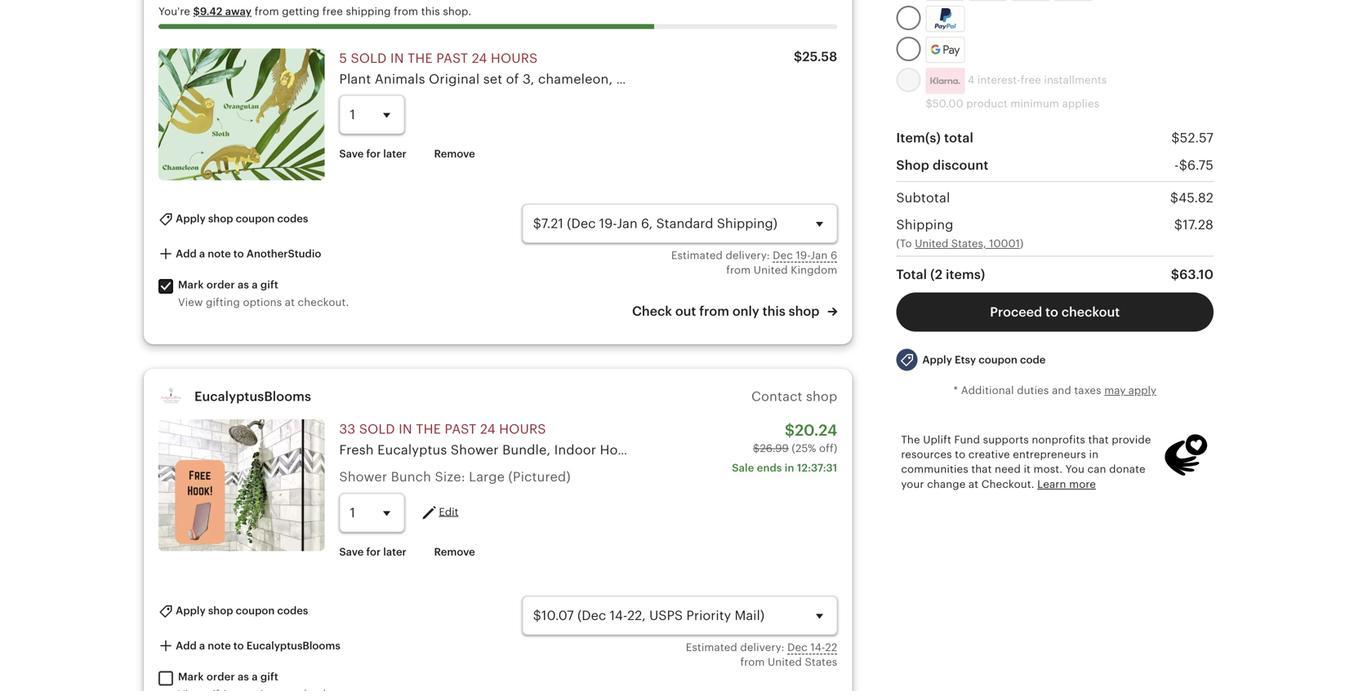 Task type: locate. For each thing, give the bounding box(es) containing it.
1 vertical spatial delivery:
[[740, 642, 785, 654]]

1 horizontal spatial and
[[1052, 385, 1071, 397]]

$ up cute on the right
[[794, 49, 802, 64]]

estimated delivery: dec 14-22 from united states
[[686, 642, 837, 669]]

eucalyptus up ends
[[721, 443, 791, 458]]

2 horizontal spatial eucalyptus
[[1109, 443, 1179, 458]]

1 horizontal spatial plants
[[1182, 443, 1221, 458]]

2 plant, from the left
[[795, 443, 831, 458]]

5
[[339, 51, 347, 66]]

$ up ends
[[753, 443, 760, 455]]

united
[[915, 238, 949, 250], [754, 264, 788, 277], [768, 657, 802, 669]]

hours for 20.24
[[499, 422, 546, 437]]

free up minimum
[[1021, 74, 1041, 86]]

most.
[[1034, 464, 1063, 476]]

0 vertical spatial this
[[421, 5, 440, 18]]

0 vertical spatial note
[[208, 248, 231, 260]]

12:37:32
[[795, 462, 837, 475]]

1 for from the top
[[366, 148, 381, 160]]

1 remove from the top
[[434, 148, 475, 160]]

2 later from the top
[[383, 546, 407, 559]]

mark
[[178, 279, 204, 291], [178, 672, 204, 684]]

0 vertical spatial gift
[[846, 72, 867, 86]]

united down dec 14-22 link
[[768, 657, 802, 669]]

1 vertical spatial remove button
[[422, 538, 487, 567]]

1 vertical spatial apply shop coupon codes button
[[146, 597, 320, 627]]

$ for 17.28
[[1174, 218, 1183, 233]]

as up options
[[238, 279, 249, 291]]

in up animals
[[390, 51, 404, 66]]

22
[[825, 642, 837, 654]]

the
[[901, 434, 920, 446]]

14-
[[811, 642, 825, 654]]

1 vertical spatial at
[[969, 479, 979, 491]]

for for 25.58
[[366, 148, 381, 160]]

gift
[[846, 72, 867, 86], [260, 279, 278, 291], [260, 672, 278, 684]]

$ 20.24 $ 26.99 (25% off) sale ends in 12:37:32
[[730, 422, 837, 475]]

sold up plant
[[351, 51, 387, 66]]

later down animals
[[383, 148, 407, 160]]

0 vertical spatial estimated
[[671, 249, 723, 262]]

fresh left 26.99
[[683, 443, 718, 458]]

shipping
[[346, 5, 391, 18]]

estimated for estimated delivery: dec 14-22 from united states
[[686, 642, 737, 654]]

past for 20.24
[[445, 422, 477, 437]]

1 vertical spatial shower
[[339, 470, 387, 485]]

this
[[421, 5, 440, 18], [763, 304, 786, 319]]

1 plants from the left
[[1059, 443, 1098, 458]]

0 vertical spatial later
[[383, 148, 407, 160]]

1 horizontal spatial fresh
[[683, 443, 718, 458]]

4
[[968, 74, 975, 86]]

mark up view
[[178, 279, 204, 291]]

1 fresh from the left
[[339, 443, 374, 458]]

1 horizontal spatial that
[[1088, 434, 1109, 446]]

as for mark order as a gift
[[238, 672, 249, 684]]

gift for mark order as a gift view gifting options at checkout.
[[260, 279, 278, 291]]

$ for 63.10
[[1171, 268, 1179, 282]]

from
[[255, 5, 279, 18], [394, 5, 418, 18], [726, 264, 751, 277], [699, 304, 729, 319], [740, 657, 765, 669]]

past up original
[[436, 51, 468, 66]]

save for 25.58
[[339, 148, 364, 160]]

1 horizontal spatial this
[[763, 304, 786, 319]]

2 for from the top
[[366, 546, 381, 559]]

1 save for later button from the top
[[327, 139, 419, 169]]

order for mark order as a gift view gifting options at checkout.
[[207, 279, 235, 291]]

remove down original
[[434, 148, 475, 160]]

estimated for estimated delivery: dec 19-jan 6 from united kingdom
[[671, 249, 723, 262]]

shower up large
[[451, 443, 499, 458]]

at right change on the bottom
[[969, 479, 979, 491]]

0 horizontal spatial at
[[285, 296, 295, 309]]

order up gifting
[[207, 279, 235, 291]]

$ 25.58
[[794, 49, 837, 64]]

$ down $ 52.57
[[1179, 158, 1187, 173]]

you
[[1066, 464, 1085, 476]]

united down dec 19-jan 6 link
[[754, 264, 788, 277]]

1 vertical spatial and
[[1052, 385, 1071, 397]]

gift inside 5 sold in the past 24 hours plant animals original set of 3, chameleon, sloth and orangutan trio, cute plant gift
[[846, 72, 867, 86]]

0 horizontal spatial and
[[651, 72, 675, 86]]

24 inside '33 sold in the past 24 hours fresh eucalyptus shower bundle, indoor house plant, fresh eucalyptus plant, easy plants, boho decor, low light plants , eucalyptus plants'
[[480, 422, 496, 437]]

apply for 20.24
[[176, 605, 206, 617]]

1 vertical spatial save for later
[[339, 546, 407, 559]]

0 vertical spatial codes
[[277, 213, 308, 225]]

shipping
[[896, 218, 954, 233]]

1 vertical spatial save
[[339, 546, 364, 559]]

checkout
[[1062, 305, 1120, 320]]

change
[[927, 479, 966, 491]]

order inside mark order as a gift view gifting options at checkout.
[[207, 279, 235, 291]]

1 vertical spatial remove
[[434, 546, 475, 559]]

later for 20.24
[[383, 546, 407, 559]]

product
[[966, 98, 1008, 110]]

1 remove button from the top
[[422, 139, 487, 169]]

0 vertical spatial that
[[1088, 434, 1109, 446]]

24 for 25.58
[[472, 51, 487, 66]]

add up view
[[176, 248, 197, 260]]

1 vertical spatial apply shop coupon codes
[[173, 605, 308, 617]]

a up options
[[252, 279, 258, 291]]

off)
[[819, 443, 837, 455]]

subtotal
[[896, 191, 950, 205]]

shop up 20.24
[[806, 389, 837, 404]]

dec for states
[[787, 642, 808, 654]]

1 vertical spatial sold
[[359, 422, 395, 437]]

eucalyptusblooms right eucalyptusblooms icon on the bottom of the page
[[194, 390, 311, 404]]

in left ,
[[1089, 449, 1099, 461]]

estimated inside estimated delivery: dec 19-jan 6 from united kingdom
[[671, 249, 723, 262]]

eucalyptus
[[377, 443, 447, 458], [721, 443, 791, 458], [1109, 443, 1179, 458]]

save for later button for 25.58
[[327, 139, 419, 169]]

later down "bunch"
[[383, 546, 407, 559]]

taxes
[[1074, 385, 1102, 397]]

dec inside 'estimated delivery: dec 14-22 from united states'
[[787, 642, 808, 654]]

0 vertical spatial shower
[[451, 443, 499, 458]]

add up mark order as a gift
[[176, 640, 197, 653]]

0 horizontal spatial free
[[322, 5, 343, 18]]

gift down add a note to eucalyptusblooms
[[260, 672, 278, 684]]

apply up add a note to anotherstudio dropdown button
[[176, 213, 206, 225]]

from left states
[[740, 657, 765, 669]]

remove button down original
[[422, 139, 487, 169]]

1 order from the top
[[207, 279, 235, 291]]

0 vertical spatial hours
[[491, 51, 538, 66]]

united down shipping
[[915, 238, 949, 250]]

2 note from the top
[[208, 640, 231, 653]]

mark down add a note to eucalyptusblooms dropdown button in the left of the page
[[178, 672, 204, 684]]

google pay image
[[926, 38, 964, 62]]

plants
[[1059, 443, 1098, 458], [1182, 443, 1221, 458]]

0 vertical spatial apply shop coupon codes
[[173, 213, 308, 225]]

dec for united
[[773, 249, 793, 262]]

in inside the uplift fund supports nonprofits that provide resources to creative entrepreneurs in communities that need it most. you can donate your change at checkout.
[[1089, 449, 1099, 461]]

1 mark from the top
[[178, 279, 204, 291]]

1 horizontal spatial shower
[[451, 443, 499, 458]]

0 horizontal spatial that
[[971, 464, 992, 476]]

1 apply shop coupon codes from the top
[[173, 213, 308, 225]]

item(s)
[[896, 131, 941, 146]]

uplift fund image
[[1163, 433, 1209, 479]]

eucalyptusblooms inside dropdown button
[[246, 640, 340, 653]]

1 save for later from the top
[[339, 148, 407, 160]]

apply shop coupon codes up add a note to eucalyptusblooms dropdown button in the left of the page
[[173, 605, 308, 617]]

codes up add a note to eucalyptusblooms
[[277, 605, 308, 617]]

at inside the uplift fund supports nonprofits that provide resources to creative entrepreneurs in communities that need it most. you can donate your change at checkout.
[[969, 479, 979, 491]]

1 vertical spatial this
[[763, 304, 786, 319]]

2 save from the top
[[339, 546, 364, 559]]

0 vertical spatial apply shop coupon codes button
[[146, 204, 320, 234]]

this left shop.
[[421, 5, 440, 18]]

as inside mark order as a gift view gifting options at checkout.
[[238, 279, 249, 291]]

total
[[896, 268, 927, 282]]

1 note from the top
[[208, 248, 231, 260]]

shower left "bunch"
[[339, 470, 387, 485]]

in inside '33 sold in the past 24 hours fresh eucalyptus shower bundle, indoor house plant, fresh eucalyptus plant, easy plants, boho decor, low light plants , eucalyptus plants'
[[399, 422, 412, 437]]

1 vertical spatial order
[[207, 672, 235, 684]]

a inside mark order as a gift view gifting options at checkout.
[[252, 279, 258, 291]]

0 vertical spatial the
[[408, 51, 433, 66]]

)
[[1020, 238, 1024, 250]]

indoor
[[554, 443, 596, 458]]

0 vertical spatial save
[[339, 148, 364, 160]]

plants up 'you'
[[1059, 443, 1098, 458]]

0 horizontal spatial fresh
[[339, 443, 374, 458]]

free right getting
[[322, 5, 343, 18]]

that up can
[[1088, 434, 1109, 446]]

the up animals
[[408, 51, 433, 66]]

add for 25.58
[[176, 248, 197, 260]]

of
[[506, 72, 519, 86]]

2 order from the top
[[207, 672, 235, 684]]

gift right plant
[[846, 72, 867, 86]]

mark order as a gift view gifting options at checkout.
[[178, 279, 349, 309]]

the for 20.24
[[416, 422, 441, 437]]

sold for 20.24
[[359, 422, 395, 437]]

33 sold in the past 24 hours fresh eucalyptus shower bundle, indoor house plant, fresh eucalyptus plant, easy plants, boho decor, low light plants , eucalyptus plants
[[339, 422, 1221, 458]]

25.58
[[802, 49, 837, 64]]

2 codes from the top
[[277, 605, 308, 617]]

$ for 52.57
[[1171, 131, 1180, 145]]

24 for 20.24
[[480, 422, 496, 437]]

plant, right house in the bottom left of the page
[[644, 443, 680, 458]]

1 codes from the top
[[277, 213, 308, 225]]

2 vertical spatial apply
[[176, 605, 206, 617]]

gift inside mark order as a gift view gifting options at checkout.
[[260, 279, 278, 291]]

item(s) total
[[896, 131, 974, 146]]

24 up set
[[472, 51, 487, 66]]

mark inside mark order as a gift view gifting options at checkout.
[[178, 279, 204, 291]]

from right the away
[[255, 5, 279, 18]]

2 remove from the top
[[434, 546, 475, 559]]

$ down $ 45.82
[[1174, 218, 1183, 233]]

more
[[1069, 479, 1096, 491]]

$ down "-"
[[1170, 191, 1179, 205]]

1 save from the top
[[339, 148, 364, 160]]

may
[[1104, 385, 1126, 397]]

to right proceed
[[1045, 305, 1058, 320]]

at
[[285, 296, 295, 309], [969, 479, 979, 491]]

apply shop coupon codes
[[173, 213, 308, 225], [173, 605, 308, 617]]

to left anotherstudio
[[233, 248, 244, 260]]

$ down $ 17.28
[[1171, 268, 1179, 282]]

from right shipping
[[394, 5, 418, 18]]

hours inside '33 sold in the past 24 hours fresh eucalyptus shower bundle, indoor house plant, fresh eucalyptus plant, easy plants, boho decor, low light plants , eucalyptus plants'
[[499, 422, 546, 437]]

add a note to eucalyptusblooms button
[[146, 632, 353, 662]]

codes
[[277, 213, 308, 225], [277, 605, 308, 617]]

to
[[233, 248, 244, 260], [1045, 305, 1058, 320], [955, 449, 966, 461], [233, 640, 244, 653]]

a up view
[[199, 248, 205, 260]]

provide
[[1112, 434, 1151, 446]]

1 vertical spatial gift
[[260, 279, 278, 291]]

0 vertical spatial and
[[651, 72, 675, 86]]

discount
[[933, 158, 989, 173]]

0 vertical spatial as
[[238, 279, 249, 291]]

1 vertical spatial free
[[1021, 74, 1041, 86]]

delivery: left dec 14-22 link
[[740, 642, 785, 654]]

1 vertical spatial eucalyptusblooms
[[246, 640, 340, 653]]

apply shop coupon codes up add a note to anotherstudio dropdown button
[[173, 213, 308, 225]]

2 remove button from the top
[[422, 538, 487, 567]]

1 vertical spatial codes
[[277, 605, 308, 617]]

1 horizontal spatial eucalyptus
[[721, 443, 791, 458]]

1 vertical spatial dec
[[787, 642, 808, 654]]

2 apply shop coupon codes button from the top
[[146, 597, 320, 627]]

2 save for later from the top
[[339, 546, 407, 559]]

0 vertical spatial order
[[207, 279, 235, 291]]

2 vertical spatial gift
[[260, 672, 278, 684]]

sold inside '33 sold in the past 24 hours fresh eucalyptus shower bundle, indoor house plant, fresh eucalyptus plant, easy plants, boho decor, low light plants , eucalyptus plants'
[[359, 422, 395, 437]]

24 inside 5 sold in the past 24 hours plant animals original set of 3, chameleon, sloth and orangutan trio, cute plant gift
[[472, 51, 487, 66]]

dec left 14-
[[787, 642, 808, 654]]

in
[[390, 51, 404, 66], [399, 422, 412, 437], [1089, 449, 1099, 461], [783, 462, 793, 475]]

0 horizontal spatial this
[[421, 5, 440, 18]]

cute
[[777, 72, 806, 86]]

fresh down 33
[[339, 443, 374, 458]]

1 vertical spatial estimated
[[686, 642, 737, 654]]

remove button for 25.58
[[422, 139, 487, 169]]

past up shower bunch size: large (pictured)
[[445, 422, 477, 437]]

1 vertical spatial 24
[[480, 422, 496, 437]]

hours inside 5 sold in the past 24 hours plant animals original set of 3, chameleon, sloth and orangutan trio, cute plant gift
[[491, 51, 538, 66]]

order down add a note to eucalyptusblooms dropdown button in the left of the page
[[207, 672, 235, 684]]

apply
[[176, 213, 206, 225], [922, 354, 952, 366], [176, 605, 206, 617]]

in down fresh eucalyptus shower bundle, indoor house plant, fresh eucalyptus plant, easy plants, boho decor, low light plants , eucalyptus plants link
[[783, 462, 793, 475]]

1 vertical spatial past
[[445, 422, 477, 437]]

jan
[[810, 249, 828, 262]]

codes for 25.58
[[277, 213, 308, 225]]

24 up large
[[480, 422, 496, 437]]

remove button down edit
[[422, 538, 487, 567]]

the inside 5 sold in the past 24 hours plant animals original set of 3, chameleon, sloth and orangutan trio, cute plant gift
[[408, 51, 433, 66]]

apply shop coupon codes button up add a note to eucalyptusblooms dropdown button in the left of the page
[[146, 597, 320, 627]]

sold right 33
[[359, 422, 395, 437]]

from inside 'estimated delivery: dec 14-22 from united states'
[[740, 657, 765, 669]]

1 vertical spatial the
[[416, 422, 441, 437]]

1 horizontal spatial plant,
[[795, 443, 831, 458]]

apply shop coupon codes button for 20.24
[[146, 597, 320, 627]]

as down add a note to eucalyptusblooms dropdown button in the left of the page
[[238, 672, 249, 684]]

add a note to anotherstudio button
[[146, 239, 334, 270]]

0 vertical spatial mark
[[178, 279, 204, 291]]

45.82
[[1179, 191, 1214, 205]]

to down "fund"
[[955, 449, 966, 461]]

plants right provide
[[1182, 443, 1221, 458]]

past inside '33 sold in the past 24 hours fresh eucalyptus shower bundle, indoor house plant, fresh eucalyptus plant, easy plants, boho decor, low light plants , eucalyptus plants'
[[445, 422, 477, 437]]

gift up options
[[260, 279, 278, 291]]

0 vertical spatial 24
[[472, 51, 487, 66]]

0 vertical spatial for
[[366, 148, 381, 160]]

you're
[[158, 5, 190, 18]]

0 horizontal spatial plant,
[[644, 443, 680, 458]]

apply for 25.58
[[176, 213, 206, 225]]

apply shop coupon codes for 25.58
[[173, 213, 308, 225]]

communities
[[901, 464, 968, 476]]

delivery: left 19-
[[726, 249, 770, 262]]

2 vertical spatial united
[[768, 657, 802, 669]]

0 vertical spatial remove
[[434, 148, 475, 160]]

$ for 25.58
[[794, 49, 802, 64]]

note up gifting
[[208, 248, 231, 260]]

that down creative
[[971, 464, 992, 476]]

1 vertical spatial that
[[971, 464, 992, 476]]

fund
[[954, 434, 980, 446]]

the inside '33 sold in the past 24 hours fresh eucalyptus shower bundle, indoor house plant, fresh eucalyptus plant, easy plants, boho decor, low light plants , eucalyptus plants'
[[416, 422, 441, 437]]

note
[[208, 248, 231, 260], [208, 640, 231, 653]]

2 as from the top
[[238, 672, 249, 684]]

in up "bunch"
[[399, 422, 412, 437]]

and inside 5 sold in the past 24 hours plant animals original set of 3, chameleon, sloth and orangutan trio, cute plant gift
[[651, 72, 675, 86]]

note for 25.58
[[208, 248, 231, 260]]

1 vertical spatial united
[[754, 264, 788, 277]]

and left taxes
[[1052, 385, 1071, 397]]

1 vertical spatial add
[[176, 640, 197, 653]]

save for later for 25.58
[[339, 148, 407, 160]]

2 apply shop coupon codes from the top
[[173, 605, 308, 617]]

apply etsy coupon code button
[[884, 342, 1058, 379]]

hours up of
[[491, 51, 538, 66]]

sold inside 5 sold in the past 24 hours plant animals original set of 3, chameleon, sloth and orangutan trio, cute plant gift
[[351, 51, 387, 66]]

1 vertical spatial mark
[[178, 672, 204, 684]]

nonprofits
[[1032, 434, 1085, 446]]

can
[[1088, 464, 1106, 476]]

0 vertical spatial add
[[176, 248, 197, 260]]

0 vertical spatial at
[[285, 296, 295, 309]]

remove down edit
[[434, 546, 475, 559]]

easy
[[834, 443, 863, 458]]

save for later
[[339, 148, 407, 160], [339, 546, 407, 559]]

0 vertical spatial save for later button
[[327, 139, 419, 169]]

1 horizontal spatial free
[[1021, 74, 1041, 86]]

remove for 20.24
[[434, 546, 475, 559]]

1 vertical spatial note
[[208, 640, 231, 653]]

coupon up add a note to eucalyptusblooms
[[236, 605, 275, 617]]

dec inside estimated delivery: dec 19-jan 6 from united kingdom
[[773, 249, 793, 262]]

1 apply shop coupon codes button from the top
[[146, 204, 320, 234]]

eucalyptus up "bunch"
[[377, 443, 447, 458]]

the up "bunch"
[[416, 422, 441, 437]]

0 vertical spatial past
[[436, 51, 468, 66]]

for for 20.24
[[366, 546, 381, 559]]

a down add a note to eucalyptusblooms dropdown button in the left of the page
[[252, 672, 258, 684]]

later
[[383, 148, 407, 160], [383, 546, 407, 559]]

hours up bundle,
[[499, 422, 546, 437]]

from inside estimated delivery: dec 19-jan 6 from united kingdom
[[726, 264, 751, 277]]

0 vertical spatial united
[[915, 238, 949, 250]]

delivery: inside 'estimated delivery: dec 14-22 from united states'
[[740, 642, 785, 654]]

52.57
[[1180, 131, 1214, 145]]

at right options
[[285, 296, 295, 309]]

1 add from the top
[[176, 248, 197, 260]]

2 mark from the top
[[178, 672, 204, 684]]

the
[[408, 51, 433, 66], [416, 422, 441, 437]]

0 vertical spatial coupon
[[236, 213, 275, 225]]

past for 25.58
[[436, 51, 468, 66]]

add a note to anotherstudio
[[173, 248, 321, 260]]

0 horizontal spatial eucalyptus
[[377, 443, 447, 458]]

1 vertical spatial as
[[238, 672, 249, 684]]

$ up fresh eucalyptus shower bundle, indoor house plant, fresh eucalyptus plant, easy plants, boho decor, low light plants , eucalyptus plants link
[[785, 422, 795, 439]]

0 vertical spatial sold
[[351, 51, 387, 66]]

0 vertical spatial delivery:
[[726, 249, 770, 262]]

0 vertical spatial free
[[322, 5, 343, 18]]

2 save for later button from the top
[[327, 538, 419, 567]]

delivery: for united
[[740, 642, 785, 654]]

coupon up additional
[[979, 354, 1018, 366]]

apply up add a note to eucalyptusblooms dropdown button in the left of the page
[[176, 605, 206, 617]]

codes up anotherstudio
[[277, 213, 308, 225]]

apply shop coupon codes button up add a note to anotherstudio dropdown button
[[146, 204, 320, 234]]

shop
[[208, 213, 233, 225], [789, 304, 820, 319], [806, 389, 837, 404], [208, 605, 233, 617]]

it
[[1024, 464, 1031, 476]]

plant animals original set of 3, chameleon, sloth and orangutan trio, cute plant gift link
[[339, 72, 867, 86]]

1 later from the top
[[383, 148, 407, 160]]

coupon up add a note to anotherstudio
[[236, 213, 275, 225]]

1 as from the top
[[238, 279, 249, 291]]

chameleon,
[[538, 72, 613, 86]]

past inside 5 sold in the past 24 hours plant animals original set of 3, chameleon, sloth and orangutan trio, cute plant gift
[[436, 51, 468, 66]]

plant,
[[644, 443, 680, 458], [795, 443, 831, 458]]

at inside mark order as a gift view gifting options at checkout.
[[285, 296, 295, 309]]

eucalyptus up donate
[[1109, 443, 1179, 458]]

63.10
[[1179, 268, 1214, 282]]

and right 'sloth'
[[651, 72, 675, 86]]

plant, up 12:37:32
[[795, 443, 831, 458]]

estimated inside 'estimated delivery: dec 14-22 from united states'
[[686, 642, 737, 654]]

1 vertical spatial later
[[383, 546, 407, 559]]

to inside button
[[1045, 305, 1058, 320]]

dec
[[773, 249, 793, 262], [787, 642, 808, 654]]

shop down kingdom
[[789, 304, 820, 319]]

1 horizontal spatial at
[[969, 479, 979, 491]]

learn more
[[1037, 479, 1096, 491]]

this right "only"
[[763, 304, 786, 319]]

0 vertical spatial remove button
[[422, 139, 487, 169]]

apply left etsy
[[922, 354, 952, 366]]

$ 17.28
[[1174, 218, 1214, 233]]

1 vertical spatial save for later button
[[327, 538, 419, 567]]

note up mark order as a gift
[[208, 640, 231, 653]]

2 vertical spatial coupon
[[236, 605, 275, 617]]

2 add from the top
[[176, 640, 197, 653]]

0 vertical spatial save for later
[[339, 148, 407, 160]]

save for later button
[[327, 139, 419, 169], [327, 538, 419, 567]]

0 vertical spatial dec
[[773, 249, 793, 262]]

from up check out from only this shop link
[[726, 264, 751, 277]]

10001
[[989, 238, 1020, 250]]

eucalyptusblooms up mark order as a gift
[[246, 640, 340, 653]]

delivery: inside estimated delivery: dec 19-jan 6 from united kingdom
[[726, 249, 770, 262]]

2 plants from the left
[[1182, 443, 1221, 458]]

0 vertical spatial apply
[[176, 213, 206, 225]]

0 horizontal spatial plants
[[1059, 443, 1098, 458]]

1 vertical spatial for
[[366, 546, 381, 559]]

1 vertical spatial hours
[[499, 422, 546, 437]]

shop
[[896, 158, 929, 173]]

3 eucalyptus from the left
[[1109, 443, 1179, 458]]

dec left 19-
[[773, 249, 793, 262]]



Task type: vqa. For each thing, say whether or not it's contained in the screenshot.
"aesthetic"
no



Task type: describe. For each thing, give the bounding box(es) containing it.
options
[[243, 296, 282, 309]]

total (2 items)
[[896, 268, 985, 282]]

remove for 25.58
[[434, 148, 475, 160]]

installments
[[1044, 74, 1107, 86]]

order for mark order as a gift
[[207, 672, 235, 684]]

$ for 45.82
[[1170, 191, 1179, 205]]

6
[[831, 249, 837, 262]]

0 horizontal spatial shower
[[339, 470, 387, 485]]

eucalyptusblooms image
[[158, 384, 185, 410]]

original
[[429, 72, 480, 86]]

19-
[[796, 249, 811, 262]]

hours for 25.58
[[491, 51, 538, 66]]

gifting
[[206, 296, 240, 309]]

checkout.
[[981, 479, 1035, 491]]

$ right you're
[[193, 5, 200, 18]]

united inside estimated delivery: dec 19-jan 6 from united kingdom
[[754, 264, 788, 277]]

total
[[944, 131, 974, 146]]

1 plant, from the left
[[644, 443, 680, 458]]

apply shop coupon codes for 20.24
[[173, 605, 308, 617]]

coupon for 25.58
[[236, 213, 275, 225]]

edit
[[439, 506, 459, 518]]

later for 25.58
[[383, 148, 407, 160]]

sold for 25.58
[[351, 51, 387, 66]]

bundle,
[[502, 443, 551, 458]]

proceed
[[990, 305, 1042, 320]]

you're $ 9.42 away from getting free shipping from this shop.
[[158, 5, 471, 18]]

(2
[[930, 268, 943, 282]]

creative
[[968, 449, 1010, 461]]

view
[[178, 296, 203, 309]]

fresh eucalyptus shower bundle, indoor house plant, fresh eucalyptus plant, easy plants, boho decor, low light plants , eucalyptus plants link
[[339, 443, 1221, 458]]

to up mark order as a gift
[[233, 640, 244, 653]]

save for later button for 20.24
[[327, 538, 419, 567]]

house
[[600, 443, 640, 458]]

animals
[[375, 72, 425, 86]]

plant
[[809, 72, 842, 86]]

only
[[732, 304, 759, 319]]

add a note to eucalyptusblooms
[[173, 640, 340, 653]]

shower inside '33 sold in the past 24 hours fresh eucalyptus shower bundle, indoor house plant, fresh eucalyptus plant, easy plants, boho decor, low light plants , eucalyptus plants'
[[451, 443, 499, 458]]

$ for 20.24
[[785, 422, 795, 439]]

items)
[[946, 268, 985, 282]]

pay in 4 installments image
[[926, 68, 965, 94]]

united states, 10001 button
[[915, 236, 1020, 251]]

in inside 5 sold in the past 24 hours plant animals original set of 3, chameleon, sloth and orangutan trio, cute plant gift
[[390, 51, 404, 66]]

large
[[469, 470, 505, 485]]

proceed to checkout
[[990, 305, 1120, 320]]

united inside 'estimated delivery: dec 14-22 from united states'
[[768, 657, 802, 669]]

states
[[805, 657, 837, 669]]

0 vertical spatial eucalyptusblooms
[[194, 390, 311, 404]]

$ 45.82
[[1170, 191, 1214, 205]]

shower bunch size: large (pictured)
[[339, 470, 571, 485]]

check out from only this shop link
[[632, 302, 837, 321]]

6.75
[[1187, 158, 1214, 173]]

2 eucalyptus from the left
[[721, 443, 791, 458]]

5 sold in the past 24 hours plant animals original set of 3, chameleon, sloth and orangutan trio, cute plant gift
[[339, 51, 867, 86]]

dec 19-jan 6 link
[[773, 249, 837, 262]]

mark order as a gift
[[178, 672, 278, 684]]

apply etsy coupon code
[[922, 354, 1046, 366]]

shop up add a note to eucalyptusblooms dropdown button in the left of the page
[[208, 605, 233, 617]]

17.28
[[1183, 218, 1214, 233]]

states,
[[951, 238, 986, 250]]

gift for mark order as a gift
[[260, 672, 278, 684]]

add for 20.24
[[176, 640, 197, 653]]

minimum
[[1011, 98, 1059, 110]]

save for later for 20.24
[[339, 546, 407, 559]]

check
[[632, 304, 672, 319]]

estimated delivery: dec 19-jan 6 from united kingdom
[[671, 249, 837, 277]]

codes for 20.24
[[277, 605, 308, 617]]

3,
[[523, 72, 535, 86]]

checkout.
[[298, 296, 349, 309]]

out
[[675, 304, 696, 319]]

getting
[[282, 5, 320, 18]]

light
[[1023, 443, 1056, 458]]

contact
[[751, 389, 803, 404]]

dec 14-22 link
[[787, 642, 837, 654]]

check out from only this shop
[[632, 304, 823, 319]]

paypal image
[[928, 8, 962, 30]]

decor,
[[949, 443, 990, 458]]

-
[[1174, 158, 1179, 173]]

supports
[[983, 434, 1029, 446]]

2 fresh from the left
[[683, 443, 718, 458]]

need
[[995, 464, 1021, 476]]

anotherstudio
[[246, 248, 321, 260]]

shop discount
[[896, 158, 989, 173]]

sale
[[730, 462, 752, 475]]

shop up add a note to anotherstudio dropdown button
[[208, 213, 233, 225]]

in inside the $ 20.24 $ 26.99 (25% off) sale ends in 12:37:32
[[783, 462, 793, 475]]

1 eucalyptus from the left
[[377, 443, 447, 458]]

from right out at the top of the page
[[699, 304, 729, 319]]

plant animals original set of 3, chameleon, sloth and orangutan trio, cute plant gift image
[[158, 49, 325, 180]]

kingdom
[[791, 264, 837, 277]]

a up mark order as a gift
[[199, 640, 205, 653]]

,
[[1101, 443, 1105, 458]]

fresh eucalyptus shower bundle, indoor house plant, fresh eucalyptus plant, easy plants, boho decor, low light plants , eucalyptus plants image
[[158, 420, 325, 552]]

1 vertical spatial coupon
[[979, 354, 1018, 366]]

1 vertical spatial apply
[[922, 354, 952, 366]]

save for 20.24
[[339, 546, 364, 559]]

note for 20.24
[[208, 640, 231, 653]]

boho
[[912, 443, 945, 458]]

donate
[[1109, 464, 1146, 476]]

* additional duties and taxes may apply
[[953, 385, 1156, 397]]

apply
[[1128, 385, 1156, 397]]

to inside the uplift fund supports nonprofits that provide resources to creative entrepreneurs in communities that need it most. you can donate your change at checkout.
[[955, 449, 966, 461]]

trio,
[[748, 72, 774, 86]]

mark for mark order as a gift
[[178, 672, 204, 684]]

may apply button
[[1104, 384, 1156, 398]]

26.99
[[760, 443, 789, 455]]

20.24
[[795, 422, 837, 439]]

ends
[[755, 462, 780, 475]]

coupon for 20.24
[[236, 605, 275, 617]]

remove button for 20.24
[[422, 538, 487, 567]]

4 interest-free installments
[[965, 74, 1107, 86]]

as for mark order as a gift view gifting options at checkout.
[[238, 279, 249, 291]]

mark for mark order as a gift view gifting options at checkout.
[[178, 279, 204, 291]]

orangutan
[[679, 72, 745, 86]]

low
[[994, 443, 1020, 458]]

$ 52.57
[[1171, 131, 1214, 145]]

interest-
[[977, 74, 1021, 86]]

$50.00
[[926, 98, 963, 110]]

contact shop button
[[751, 389, 837, 404]]

apply shop coupon codes button for 25.58
[[146, 204, 320, 234]]

learn more button
[[1037, 477, 1096, 492]]

contact shop
[[751, 389, 837, 404]]

$ 63.10
[[1171, 268, 1214, 282]]

(to
[[896, 238, 912, 250]]

delivery: for from
[[726, 249, 770, 262]]

size:
[[435, 470, 465, 485]]

the for 25.58
[[408, 51, 433, 66]]



